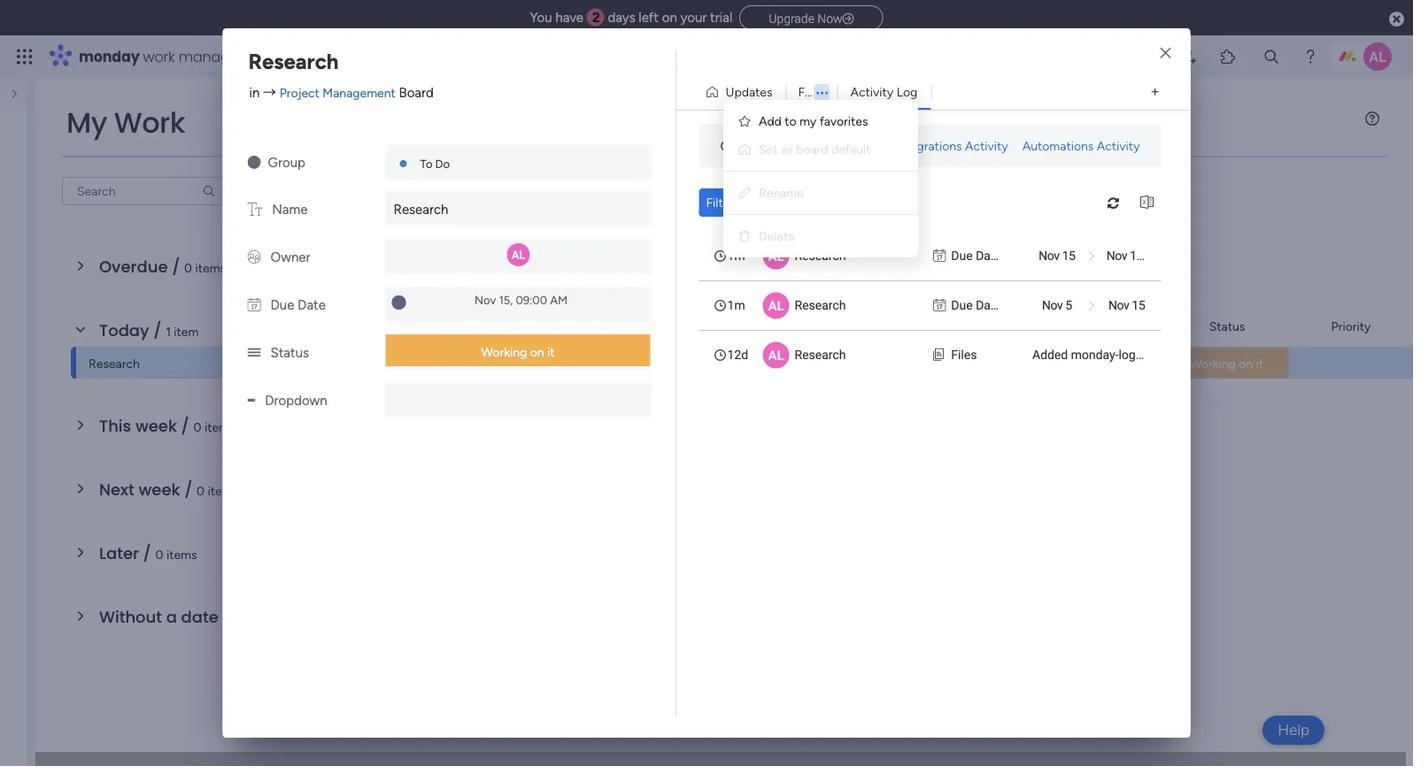Task type: describe. For each thing, give the bounding box(es) containing it.
activity log button
[[837, 78, 931, 106]]

help
[[1278, 722, 1309, 740]]

project inside in → project management board
[[280, 85, 320, 100]]

in → project management board
[[249, 85, 434, 100]]

rename image
[[737, 186, 752, 200]]

management inside in → project management board
[[323, 85, 396, 100]]

delete menu item
[[737, 226, 904, 247]]

1 horizontal spatial on
[[662, 10, 677, 26]]

items inside this week / 0 items
[[204, 420, 235, 435]]

1m for nov 15
[[727, 249, 745, 263]]

date
[[181, 606, 218, 629]]

plans
[[334, 49, 363, 64]]

updates button
[[698, 78, 786, 106]]

later
[[99, 542, 139, 565]]

see plans button
[[286, 43, 371, 70]]

invite members image
[[1180, 48, 1198, 66]]

due date for nov 5
[[951, 298, 1001, 313]]

project management
[[603, 357, 719, 372]]

my
[[800, 114, 816, 129]]

project inside project management link
[[603, 357, 643, 372]]

activity for automations activity
[[1097, 139, 1140, 154]]

1 vertical spatial do
[[825, 358, 840, 372]]

board inside research dialog
[[399, 85, 434, 100]]

next week / 0 items
[[99, 479, 238, 501]]

1 horizontal spatial 09:00
[[1111, 355, 1143, 369]]

files button
[[786, 78, 837, 106]]

2
[[592, 10, 600, 26]]

work
[[114, 103, 185, 143]]

monday-
[[1071, 348, 1119, 363]]

filter log button
[[699, 189, 780, 217]]

select product image
[[16, 48, 34, 66]]

help button
[[1263, 716, 1324, 745]]

5
[[1065, 298, 1072, 313]]

monday work management
[[79, 46, 275, 66]]

group inside research dialog
[[268, 155, 305, 171]]

/ down this week / 0 items at bottom left
[[184, 479, 192, 501]]

working inside research dialog
[[481, 345, 527, 360]]

v2 sun image
[[247, 155, 261, 171]]

trial
[[710, 10, 732, 26]]

list box inside research dialog
[[699, 231, 1191, 380]]

automations activity
[[1022, 139, 1140, 154]]

1 horizontal spatial project management link
[[600, 348, 764, 380]]

integrations
[[895, 139, 962, 154]]

upgrade
[[769, 11, 814, 26]]

0 inside "next week / 0 items"
[[197, 483, 205, 498]]

v2 file column image
[[933, 346, 944, 365]]

this
[[99, 415, 131, 437]]

overdue / 0 items
[[99, 255, 226, 278]]

inbox image
[[1141, 48, 1159, 66]]

your
[[680, 10, 707, 26]]

1 vertical spatial am
[[1146, 355, 1163, 369]]

owner
[[270, 250, 310, 266]]

1m for nov 5
[[727, 298, 745, 313]]

refresh image
[[1099, 196, 1127, 209]]

upgrade now
[[769, 11, 843, 26]]

activity for integrations activity
[[965, 139, 1008, 154]]

work
[[143, 46, 175, 66]]

09:00:00
[[1146, 249, 1191, 263]]

dapulse text column image
[[247, 202, 262, 218]]

log for activity log
[[897, 85, 917, 100]]

this week / 0 items
[[99, 415, 235, 437]]

management
[[179, 46, 275, 66]]

you
[[530, 10, 552, 26]]

15 up 5
[[1062, 249, 1075, 263]]

item
[[174, 324, 199, 339]]

without a date /
[[99, 606, 235, 629]]

items inside 'overdue / 0 items'
[[195, 260, 226, 275]]

/ left 1
[[153, 319, 162, 342]]

items inside later / 0 items
[[166, 547, 197, 562]]

dapulse close image
[[1389, 10, 1404, 28]]

left
[[639, 10, 659, 26]]

due for nov 5
[[951, 298, 973, 313]]

overdue
[[99, 255, 168, 278]]

1 horizontal spatial 15,
[[1095, 355, 1109, 369]]

added
[[1032, 348, 1068, 363]]

search everything image
[[1263, 48, 1280, 66]]

logo.png
[[1119, 348, 1167, 363]]

due date for nov 15
[[951, 249, 1001, 263]]

favorites
[[820, 114, 868, 129]]

1 vertical spatial to
[[810, 358, 822, 372]]

added monday-logo.png
[[1032, 348, 1167, 363]]

add view image
[[1151, 86, 1159, 98]]

0 vertical spatial status
[[1209, 319, 1245, 334]]

set as board default menu item
[[737, 139, 904, 160]]

activities
[[755, 139, 805, 154]]

1 horizontal spatial it
[[1256, 356, 1263, 371]]

close image
[[1160, 47, 1171, 60]]

without
[[99, 606, 162, 629]]

→
[[263, 85, 276, 100]]

delete image
[[737, 229, 752, 243]]

customize button
[[360, 177, 455, 205]]

automations
[[1022, 139, 1094, 154]]

set as board default image
[[737, 143, 752, 157]]

as
[[781, 142, 793, 157]]

updates
[[726, 85, 772, 100]]

today
[[99, 319, 149, 342]]

v2 multiple person column image
[[247, 250, 261, 266]]

1 horizontal spatial working
[[1190, 356, 1236, 371]]

filter log
[[706, 195, 758, 210]]

09:00 inside research dialog
[[516, 293, 547, 308]]

week for next
[[139, 479, 180, 501]]

name
[[272, 202, 308, 218]]

my
[[66, 103, 107, 143]]

/ up "next week / 0 items"
[[181, 415, 189, 437]]



Task type: locate. For each thing, give the bounding box(es) containing it.
board
[[796, 142, 828, 157]]

1 horizontal spatial files
[[951, 348, 977, 363]]

0 vertical spatial group
[[268, 155, 305, 171]]

research
[[248, 48, 339, 74], [394, 202, 448, 218], [795, 249, 846, 263], [795, 298, 846, 313], [795, 348, 846, 363], [89, 356, 140, 371]]

rename
[[759, 185, 804, 201]]

later / 0 items
[[99, 542, 197, 565]]

you have 2 days left on your trial
[[530, 10, 732, 26]]

today / 1 item
[[99, 319, 199, 342]]

research dialog
[[0, 0, 1413, 767]]

do
[[435, 157, 450, 171], [825, 358, 840, 372]]

0 horizontal spatial do
[[435, 157, 450, 171]]

1 vertical spatial project
[[603, 357, 643, 372]]

nov 15 up the logo.png
[[1108, 298, 1145, 313]]

group
[[268, 155, 305, 171], [838, 319, 873, 334]]

next
[[99, 479, 134, 501]]

0 vertical spatial nov 15
[[1039, 249, 1075, 263]]

files right v2 file column image
[[951, 348, 977, 363]]

am inside research dialog
[[550, 293, 568, 308]]

project management link inside research dialog
[[280, 85, 396, 100]]

0 up "next week / 0 items"
[[193, 420, 201, 435]]

1 horizontal spatial board
[[666, 319, 699, 334]]

1 horizontal spatial working on it
[[1190, 356, 1263, 371]]

1 horizontal spatial do
[[825, 358, 840, 372]]

0 vertical spatial 15,
[[499, 293, 513, 308]]

0 horizontal spatial log
[[737, 195, 758, 210]]

due for nov 15
[[951, 249, 973, 263]]

people
[[969, 319, 1007, 334]]

on
[[662, 10, 677, 26], [530, 345, 544, 360], [1239, 356, 1253, 371]]

dapulse rightstroke image
[[843, 12, 854, 25]]

1 horizontal spatial to do
[[810, 358, 840, 372]]

nov 15, 09:00 am
[[475, 293, 568, 308], [1070, 355, 1163, 369]]

2 horizontal spatial on
[[1239, 356, 1253, 371]]

nov 15
[[1039, 249, 1075, 263], [1108, 298, 1145, 313]]

0 vertical spatial 1m
[[727, 249, 745, 263]]

to
[[785, 114, 796, 129]]

to do up customize
[[420, 157, 450, 171]]

log for filter log
[[737, 195, 758, 210]]

files
[[798, 85, 823, 100], [951, 348, 977, 363]]

upgrade now link
[[739, 5, 883, 30]]

1 horizontal spatial to
[[810, 358, 822, 372]]

items inside "next week / 0 items"
[[208, 483, 238, 498]]

items right later
[[166, 547, 197, 562]]

0 vertical spatial week
[[135, 415, 177, 437]]

1 horizontal spatial nov 15, 09:00 am
[[1070, 355, 1163, 369]]

15
[[1062, 249, 1075, 263], [1130, 249, 1143, 263], [1132, 298, 1145, 313]]

items left v2 multiple person column image
[[195, 260, 226, 275]]

activity up the favorites
[[850, 85, 893, 100]]

0 horizontal spatial project management link
[[280, 85, 396, 100]]

date
[[976, 249, 1001, 263], [298, 297, 326, 313], [976, 298, 1001, 313], [1090, 319, 1116, 334]]

items up "next week / 0 items"
[[204, 420, 235, 435]]

activity right integrations
[[965, 139, 1008, 154]]

1 vertical spatial management
[[646, 357, 719, 372]]

my work
[[66, 103, 185, 143]]

v2 status image
[[247, 345, 261, 361]]

am
[[550, 293, 568, 308], [1146, 355, 1163, 369]]

1m
[[727, 249, 745, 263], [727, 298, 745, 313]]

search image
[[202, 184, 216, 198]]

Filter dashboard by text search field
[[62, 177, 223, 205]]

week for this
[[135, 415, 177, 437]]

1m down the delete image
[[727, 249, 745, 263]]

it
[[547, 345, 555, 360], [1256, 356, 1263, 371]]

items down this week / 0 items at bottom left
[[208, 483, 238, 498]]

menu containing add to my favorites
[[723, 100, 918, 258]]

project management link
[[280, 85, 396, 100], [600, 348, 764, 380]]

0 horizontal spatial project
[[280, 85, 320, 100]]

1 vertical spatial 15,
[[1095, 355, 1109, 369]]

week right this
[[135, 415, 177, 437]]

1 image
[[1154, 36, 1170, 56]]

due
[[951, 249, 973, 263], [270, 297, 294, 313], [951, 298, 973, 313]]

0 horizontal spatial files
[[798, 85, 823, 100]]

0 horizontal spatial working
[[481, 345, 527, 360]]

/ right overdue at the top of page
[[172, 255, 180, 278]]

now
[[817, 11, 843, 26]]

export to excel image
[[1133, 196, 1161, 209]]

0 vertical spatial log
[[897, 85, 917, 100]]

0 inside this week / 0 items
[[193, 420, 201, 435]]

0 horizontal spatial it
[[547, 345, 555, 360]]

nov 15, 09:00 am inside research dialog
[[475, 293, 568, 308]]

working on it
[[481, 345, 555, 360], [1190, 356, 1263, 371]]

project
[[280, 85, 320, 100], [603, 357, 643, 372]]

apple lee image
[[1363, 42, 1392, 71]]

0 vertical spatial to
[[420, 157, 432, 171]]

in
[[249, 85, 260, 100]]

management inside project management link
[[646, 357, 719, 372]]

1 vertical spatial to do
[[810, 358, 840, 372]]

0 horizontal spatial to
[[420, 157, 432, 171]]

add to my favorites
[[759, 114, 868, 129]]

items
[[195, 260, 226, 275], [204, 420, 235, 435], [208, 483, 238, 498], [166, 547, 197, 562]]

0 right overdue at the top of page
[[184, 260, 192, 275]]

1 vertical spatial 1m
[[727, 298, 745, 313]]

to right 12d at the top right
[[810, 358, 822, 372]]

options image
[[809, 87, 835, 97]]

list box
[[699, 231, 1191, 380]]

activity up refresh image
[[1097, 139, 1140, 154]]

1 vertical spatial status
[[270, 345, 309, 361]]

0 horizontal spatial board
[[399, 85, 434, 100]]

dropdown
[[265, 393, 327, 409]]

filter
[[706, 195, 734, 210]]

rename menu item
[[737, 182, 904, 204]]

1 vertical spatial nov 15, 09:00 am
[[1070, 355, 1163, 369]]

1 horizontal spatial nov 15
[[1108, 298, 1145, 313]]

15 up the logo.png
[[1132, 298, 1145, 313]]

1 vertical spatial log
[[737, 195, 758, 210]]

nov 15 09:00:00
[[1106, 249, 1191, 263]]

activity
[[850, 85, 893, 100], [965, 139, 1008, 154], [1097, 139, 1140, 154]]

help image
[[1301, 48, 1319, 66]]

1
[[166, 324, 171, 339]]

nov
[[1039, 249, 1059, 263], [1106, 249, 1127, 263], [475, 293, 496, 308], [1042, 298, 1063, 313], [1108, 298, 1129, 313], [1070, 355, 1092, 369]]

add to my favorites image
[[737, 114, 752, 128]]

0 horizontal spatial to do
[[420, 157, 450, 171]]

dapulse date column image for nov 15
[[933, 247, 946, 266]]

to inside research dialog
[[420, 157, 432, 171]]

activity inside button
[[850, 85, 893, 100]]

1 vertical spatial board
[[666, 319, 699, 334]]

menu
[[723, 100, 918, 258]]

0 down this week / 0 items at bottom left
[[197, 483, 205, 498]]

0 horizontal spatial nov 15, 09:00 am
[[475, 293, 568, 308]]

1 vertical spatial project management link
[[600, 348, 764, 380]]

1 horizontal spatial project
[[603, 357, 643, 372]]

0 inside 'overdue / 0 items'
[[184, 260, 192, 275]]

2 horizontal spatial activity
[[1097, 139, 1140, 154]]

other
[[720, 139, 752, 154]]

0 vertical spatial management
[[323, 85, 396, 100]]

add
[[759, 114, 782, 129]]

files inside files button
[[798, 85, 823, 100]]

1 horizontal spatial management
[[646, 357, 719, 372]]

files inside list box
[[951, 348, 977, 363]]

0
[[184, 260, 192, 275], [193, 420, 201, 435], [197, 483, 205, 498], [155, 547, 163, 562]]

log left the angle down image
[[737, 195, 758, 210]]

0 horizontal spatial activity
[[850, 85, 893, 100]]

0 vertical spatial files
[[798, 85, 823, 100]]

filter by person image
[[784, 194, 812, 212]]

files up 'my' at the right top of the page
[[798, 85, 823, 100]]

dapulse date column image
[[933, 247, 946, 266], [933, 297, 946, 315], [247, 297, 261, 313]]

1 vertical spatial group
[[838, 319, 873, 334]]

customize
[[389, 184, 448, 199]]

angle down image
[[765, 197, 773, 209]]

v2 dropdown column image
[[247, 393, 255, 409]]

1 vertical spatial files
[[951, 348, 977, 363]]

have
[[555, 10, 583, 26]]

integrations activity button
[[888, 132, 1015, 160]]

monday
[[79, 46, 139, 66]]

set
[[759, 142, 778, 157]]

days
[[608, 10, 635, 26]]

working on it inside research dialog
[[481, 345, 555, 360]]

15 for 15
[[1130, 249, 1143, 263]]

status inside research dialog
[[270, 345, 309, 361]]

priority
[[1331, 319, 1371, 334]]

list box containing 1m
[[699, 231, 1191, 380]]

apps image
[[1219, 48, 1237, 66]]

1m up 12d at the top right
[[727, 298, 745, 313]]

activity log
[[850, 85, 917, 100]]

do inside research dialog
[[435, 157, 450, 171]]

1 1m from the top
[[727, 249, 745, 263]]

0 horizontal spatial 15,
[[499, 293, 513, 308]]

/ right the date
[[223, 606, 231, 629]]

due date
[[951, 249, 1001, 263], [270, 297, 326, 313], [951, 298, 1001, 313]]

1 vertical spatial 09:00
[[1111, 355, 1143, 369]]

management
[[323, 85, 396, 100], [646, 357, 719, 372]]

week right next at the left bottom of the page
[[139, 479, 180, 501]]

1 horizontal spatial status
[[1209, 319, 1245, 334]]

0 inside later / 0 items
[[155, 547, 163, 562]]

0 vertical spatial to do
[[420, 157, 450, 171]]

a
[[166, 606, 177, 629]]

nov 15 up nov 5
[[1039, 249, 1075, 263]]

other activities
[[720, 139, 805, 154]]

set as board default
[[759, 142, 870, 157]]

to do
[[420, 157, 450, 171], [810, 358, 840, 372]]

working
[[481, 345, 527, 360], [1190, 356, 1236, 371]]

automations activity button
[[1015, 132, 1147, 160]]

/ right later
[[143, 542, 151, 565]]

1 horizontal spatial group
[[838, 319, 873, 334]]

management down plans
[[323, 85, 396, 100]]

0 vertical spatial project management link
[[280, 85, 396, 100]]

delete
[[759, 229, 795, 244]]

None search field
[[62, 177, 223, 205]]

see plans
[[310, 49, 363, 64]]

0 horizontal spatial nov 15
[[1039, 249, 1075, 263]]

0 horizontal spatial status
[[270, 345, 309, 361]]

to do inside research dialog
[[420, 157, 450, 171]]

to do right 12d at the top right
[[810, 358, 840, 372]]

0 vertical spatial 09:00
[[516, 293, 547, 308]]

0 vertical spatial board
[[399, 85, 434, 100]]

to up customize
[[420, 157, 432, 171]]

on inside research dialog
[[530, 345, 544, 360]]

0 horizontal spatial on
[[530, 345, 544, 360]]

0 vertical spatial nov 15, 09:00 am
[[475, 293, 568, 308]]

1 vertical spatial nov 15
[[1108, 298, 1145, 313]]

15,
[[499, 293, 513, 308], [1095, 355, 1109, 369]]

log up integrations
[[897, 85, 917, 100]]

1 horizontal spatial activity
[[965, 139, 1008, 154]]

management left 12d at the top right
[[646, 357, 719, 372]]

0 vertical spatial do
[[435, 157, 450, 171]]

1 vertical spatial week
[[139, 479, 180, 501]]

it inside research dialog
[[547, 345, 555, 360]]

15 left 09:00:00 at the right top of the page
[[1130, 249, 1143, 263]]

nov 5
[[1042, 298, 1072, 313]]

0 vertical spatial project
[[280, 85, 320, 100]]

0 horizontal spatial working on it
[[481, 345, 555, 360]]

default
[[831, 142, 870, 157]]

integrations activity
[[895, 139, 1008, 154]]

dapulse date column image for nov 5
[[933, 297, 946, 315]]

1 horizontal spatial log
[[897, 85, 917, 100]]

0 vertical spatial am
[[550, 293, 568, 308]]

0 right later
[[155, 547, 163, 562]]

0 horizontal spatial 09:00
[[516, 293, 547, 308]]

12d
[[727, 348, 748, 363]]

15, inside research dialog
[[499, 293, 513, 308]]

see
[[310, 49, 331, 64]]

0 horizontal spatial am
[[550, 293, 568, 308]]

0 horizontal spatial management
[[323, 85, 396, 100]]

0 horizontal spatial group
[[268, 155, 305, 171]]

15 for 5
[[1132, 298, 1145, 313]]

1 horizontal spatial am
[[1146, 355, 1163, 369]]

2 1m from the top
[[727, 298, 745, 313]]



Task type: vqa. For each thing, say whether or not it's contained in the screenshot.
Notifications icon
no



